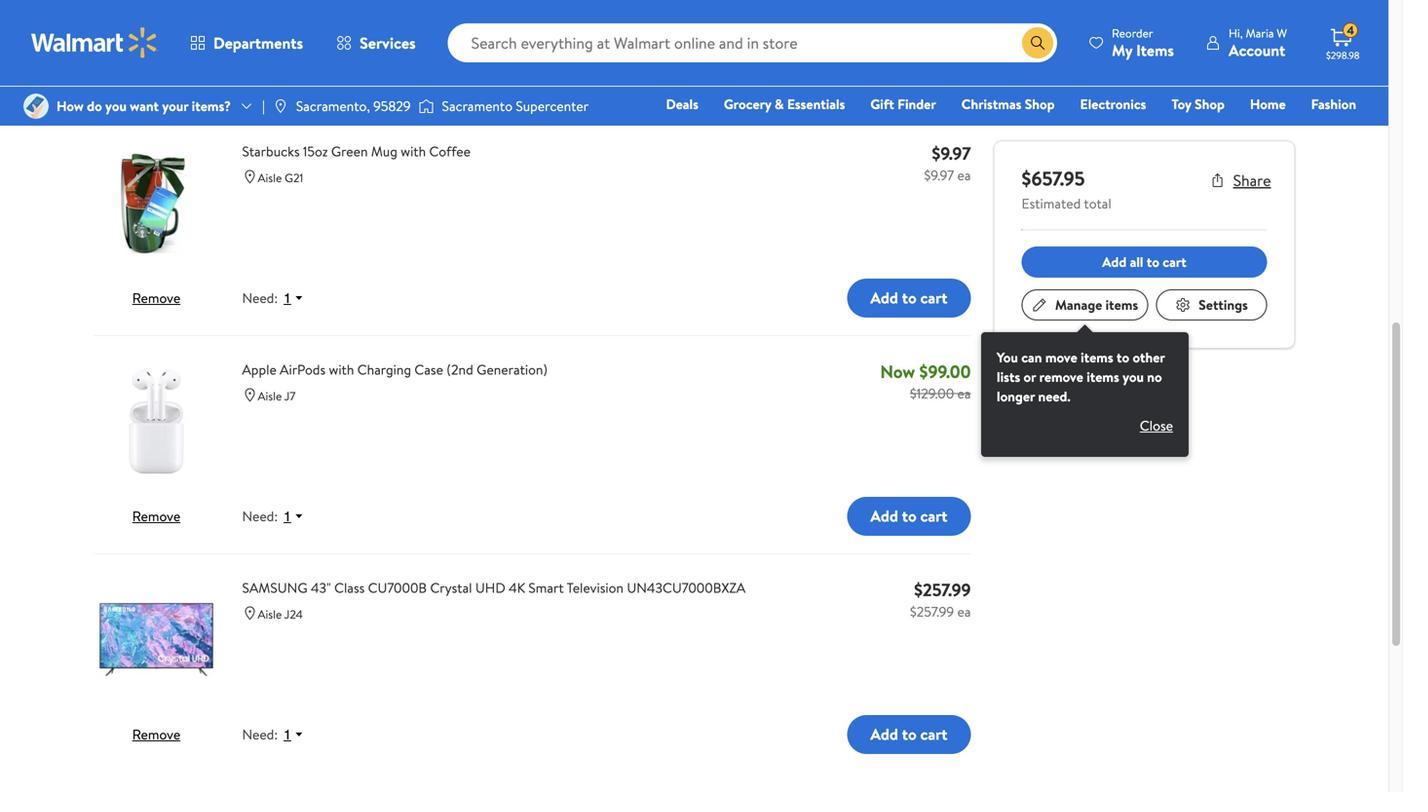 Task type: locate. For each thing, give the bounding box(es) containing it.
add to cart button for $9.97
[[847, 279, 971, 318]]

1 horizontal spatial  image
[[273, 98, 288, 114]]

need: for $257.99
[[242, 725, 278, 744]]

2 need: from the top
[[242, 289, 278, 308]]

deals
[[666, 95, 699, 114]]

0 vertical spatial ea
[[958, 166, 971, 185]]

2 remove button from the top
[[132, 288, 181, 307]]

add to cart for $257.99
[[871, 724, 948, 745]]

 image right |
[[273, 98, 288, 114]]

one debit
[[1207, 122, 1273, 141]]

aisle
[[258, 169, 282, 186], [258, 388, 282, 404], [258, 606, 282, 623]]

1 add to cart from the top
[[871, 69, 948, 90]]

how do you want your items?
[[57, 96, 231, 115]]

you right do
[[105, 96, 127, 115]]

you left no
[[1123, 367, 1144, 386]]

1 vertical spatial 1
[[284, 509, 291, 524]]

aisle left the j7 on the left
[[258, 388, 282, 404]]

departments
[[213, 32, 303, 54]]

4 need: from the top
[[242, 725, 278, 744]]

2 ea from the top
[[958, 384, 971, 403]]

aisle for $257.99
[[258, 606, 282, 623]]

fashion gift cards
[[1045, 95, 1357, 141]]

$9.97
[[932, 141, 971, 166], [924, 166, 954, 185]]

you
[[997, 348, 1018, 367]]

15oz
[[303, 142, 328, 161]]

remove
[[132, 70, 181, 89], [132, 288, 181, 307], [132, 507, 181, 526], [132, 725, 181, 744]]

shop for toy shop
[[1195, 95, 1225, 114]]

hi,
[[1229, 25, 1243, 41]]

to for add to cart button for $9.97
[[902, 287, 917, 309]]

&
[[775, 95, 784, 114]]

aisle left j24
[[258, 606, 282, 623]]

0 vertical spatial 1
[[284, 290, 291, 306]]

now $99.00 $129.00 ea
[[881, 360, 971, 403]]

starbucks 15oz green mug with coffee
[[242, 142, 471, 161]]

1 vertical spatial ea
[[958, 384, 971, 403]]

sacramento supercenter
[[442, 96, 589, 115]]

0 vertical spatial items
[[1106, 295, 1139, 314]]

cart for $9.97
[[921, 287, 948, 309]]

airpods
[[280, 360, 326, 379]]

manage items button
[[1022, 289, 1149, 321]]

2 remove from the top
[[132, 288, 181, 307]]

0 vertical spatial gift
[[871, 95, 895, 114]]

1 remove from the top
[[132, 70, 181, 89]]

aisle for $9.97
[[258, 169, 282, 186]]

services
[[360, 32, 416, 54]]

2 horizontal spatial  image
[[419, 96, 434, 116]]

to for first add to cart button
[[902, 69, 917, 90]]

2 add to cart from the top
[[871, 287, 948, 309]]

2 aisle from the top
[[258, 388, 282, 404]]

0 vertical spatial 1 button
[[278, 289, 313, 307]]

1 1 button from the top
[[278, 289, 313, 307]]

add to cart button for now
[[847, 497, 971, 536]]

need: for now $99.00
[[242, 507, 278, 526]]

1 horizontal spatial with
[[401, 142, 426, 161]]

3 1 from the top
[[284, 727, 291, 743]]

4 add to cart button from the top
[[847, 715, 971, 754]]

one debit link
[[1199, 121, 1282, 142]]

1 ea from the top
[[958, 166, 971, 185]]

$298.98
[[1327, 49, 1360, 62]]

1 vertical spatial 1 button
[[278, 726, 313, 744]]

1 for $9.97
[[284, 290, 291, 306]]

0 horizontal spatial  image
[[23, 94, 49, 119]]

4 add to cart from the top
[[871, 724, 948, 745]]

1 inside 1 dropdown button
[[284, 509, 291, 524]]

$657.95
[[1022, 165, 1085, 192]]

shop right toy
[[1195, 95, 1225, 114]]

need: for $9.97
[[242, 289, 278, 308]]

4 remove from the top
[[132, 725, 181, 744]]

hi, maria w account
[[1229, 25, 1288, 61]]

add for $257.99
[[871, 724, 899, 745]]

registry link
[[1124, 121, 1191, 142]]

1 need: from the top
[[242, 70, 278, 89]]

Walmart Site-Wide search field
[[448, 23, 1058, 62]]

samsung 43" class cu7000b crystal uhd 4k smart television un43cu7000bxza link
[[242, 578, 898, 598]]

1 vertical spatial aisle
[[258, 388, 282, 404]]

do
[[87, 96, 102, 115]]

gift left cards
[[1045, 122, 1069, 141]]

1 horizontal spatial shop
[[1195, 95, 1225, 114]]

4k
[[509, 578, 525, 597]]

2 1 from the top
[[284, 509, 291, 524]]

 image for sacramento supercenter
[[419, 96, 434, 116]]

walmart+ link
[[1290, 121, 1366, 142]]

3 ea from the top
[[958, 602, 971, 621]]

0 vertical spatial aisle
[[258, 169, 282, 186]]

1 1 from the top
[[284, 290, 291, 306]]

home
[[1250, 95, 1286, 114]]

3 aisle from the top
[[258, 606, 282, 623]]

 image left the how on the left
[[23, 94, 49, 119]]

ea
[[958, 166, 971, 185], [958, 384, 971, 403], [958, 602, 971, 621]]

shop up gift cards link
[[1025, 95, 1055, 114]]

0 horizontal spatial gift
[[871, 95, 895, 114]]

3 need: from the top
[[242, 507, 278, 526]]

4 remove button from the top
[[132, 725, 181, 744]]

aisle left g21
[[258, 169, 282, 186]]

1 for now
[[284, 509, 291, 524]]

2 vertical spatial ea
[[958, 602, 971, 621]]

starbucks
[[242, 142, 300, 161]]

generation)
[[477, 360, 548, 379]]

cards
[[1073, 122, 1107, 141]]

services button
[[320, 19, 432, 66]]

1 aisle from the top
[[258, 169, 282, 186]]

1 button for $257.99
[[278, 726, 313, 744]]

0 vertical spatial with
[[401, 142, 426, 161]]

electronics link
[[1072, 94, 1155, 115]]

christmas shop link
[[953, 94, 1064, 115]]

2 shop from the left
[[1195, 95, 1225, 114]]

j24
[[284, 606, 303, 623]]

with right airpods
[[329, 360, 354, 379]]

0 vertical spatial you
[[105, 96, 127, 115]]

gift
[[871, 95, 895, 114], [1045, 122, 1069, 141]]

1
[[284, 290, 291, 306], [284, 509, 291, 524], [284, 727, 291, 743]]

manage
[[1055, 295, 1103, 314]]

add
[[871, 69, 899, 90], [1103, 252, 1127, 271], [871, 287, 899, 309], [871, 506, 899, 527], [871, 724, 899, 745]]

1 vertical spatial items
[[1081, 348, 1114, 367]]

 image right 95829
[[419, 96, 434, 116]]

or
[[1024, 367, 1036, 386]]

1 horizontal spatial you
[[1123, 367, 1144, 386]]

$99.00
[[920, 360, 971, 384]]

add to cart button
[[847, 60, 971, 99], [847, 279, 971, 318], [847, 497, 971, 536], [847, 715, 971, 754]]

items right 'remove'
[[1087, 367, 1120, 386]]

|
[[262, 96, 265, 115]]

2 vertical spatial aisle
[[258, 606, 282, 623]]

1 button
[[278, 508, 313, 525]]

2 1 button from the top
[[278, 726, 313, 744]]

remove
[[1040, 367, 1084, 386]]

1 add to cart button from the top
[[847, 60, 971, 99]]

3 add to cart button from the top
[[847, 497, 971, 536]]

with inside 'link'
[[401, 142, 426, 161]]

items right the manage
[[1106, 295, 1139, 314]]

remove for $9.97
[[132, 288, 181, 307]]

manage items
[[1055, 295, 1139, 314]]

class
[[334, 578, 365, 597]]

you
[[105, 96, 127, 115], [1123, 367, 1144, 386]]

items right move
[[1081, 348, 1114, 367]]

samsung
[[242, 578, 308, 597]]

3 add to cart from the top
[[871, 506, 948, 527]]

2 vertical spatial 1
[[284, 727, 291, 743]]

j7
[[284, 388, 296, 404]]

want
[[130, 96, 159, 115]]

green
[[331, 142, 368, 161]]

1 vertical spatial you
[[1123, 367, 1144, 386]]

1 horizontal spatial gift
[[1045, 122, 1069, 141]]

g21
[[285, 169, 303, 186]]

with
[[401, 142, 426, 161], [329, 360, 354, 379]]

with right mug
[[401, 142, 426, 161]]

estimated
[[1022, 194, 1081, 213]]

3 remove button from the top
[[132, 507, 181, 526]]

3 remove from the top
[[132, 507, 181, 526]]

1 button for $9.97
[[278, 289, 313, 307]]

gift left "finder"
[[871, 95, 895, 114]]

apple
[[242, 360, 277, 379]]

uhd
[[476, 578, 506, 597]]

all
[[1130, 252, 1144, 271]]

add for now $99.00
[[871, 506, 899, 527]]

0 horizontal spatial shop
[[1025, 95, 1055, 114]]

ea inside now $99.00 $129.00 ea
[[958, 384, 971, 403]]

1 remove button from the top
[[132, 70, 181, 89]]

cart
[[921, 69, 948, 90], [1163, 252, 1187, 271], [921, 287, 948, 309], [921, 506, 948, 527], [921, 724, 948, 745]]

1 vertical spatial gift
[[1045, 122, 1069, 141]]

departments button
[[173, 19, 320, 66]]

1 shop from the left
[[1025, 95, 1055, 114]]

 image
[[23, 94, 49, 119], [419, 96, 434, 116], [273, 98, 288, 114]]

2 add to cart button from the top
[[847, 279, 971, 318]]

case
[[415, 360, 443, 379]]

0 horizontal spatial with
[[329, 360, 354, 379]]

gift cards link
[[1037, 121, 1116, 142]]

grocery & essentials link
[[715, 94, 854, 115]]

christmas shop
[[962, 95, 1055, 114]]

registry
[[1132, 122, 1182, 141]]

charging
[[357, 360, 411, 379]]

ea inside $9.97 $9.97 ea
[[958, 166, 971, 185]]

ea inside $257.99 $257.99 ea
[[958, 602, 971, 621]]



Task type: vqa. For each thing, say whether or not it's contained in the screenshot.
the bottom with
yes



Task type: describe. For each thing, give the bounding box(es) containing it.
now
[[881, 360, 915, 384]]

account
[[1229, 39, 1286, 61]]

can
[[1022, 348, 1042, 367]]

ea for $257.99
[[958, 602, 971, 621]]

you inside you can move items to other lists or remove items you no longer need.
[[1123, 367, 1144, 386]]

1 for $257.99
[[284, 727, 291, 743]]

finder
[[898, 95, 936, 114]]

apple airpods with charging case (2nd generation) link
[[242, 360, 877, 380]]

essentials
[[787, 95, 845, 114]]

samsung 43" class cu7000b crystal uhd 4k smart television un43cu7000bxza
[[242, 578, 746, 597]]

add to cart for $9.97
[[871, 287, 948, 309]]

share button
[[1210, 170, 1272, 191]]

cart for $257.99
[[921, 724, 948, 745]]

sacramento
[[442, 96, 513, 115]]

Search search field
[[448, 23, 1058, 62]]

add all to cart
[[1103, 252, 1187, 271]]

settings button
[[1156, 289, 1268, 321]]

need.
[[1039, 387, 1071, 406]]

w
[[1277, 25, 1288, 41]]

2 vertical spatial items
[[1087, 367, 1120, 386]]

maria
[[1246, 25, 1274, 41]]

settings
[[1199, 295, 1248, 314]]

ea for $9.97
[[958, 166, 971, 185]]

close button
[[1125, 410, 1189, 442]]

deals link
[[657, 94, 708, 115]]

to for add to cart button for $257.99
[[902, 724, 917, 745]]

shop for christmas shop
[[1025, 95, 1055, 114]]

no
[[1148, 367, 1163, 386]]

toy shop
[[1172, 95, 1225, 114]]

1 vertical spatial with
[[329, 360, 354, 379]]

add to cart button for $257.99
[[847, 715, 971, 754]]

$657.95 estimated total
[[1022, 165, 1112, 213]]

add to cart for now
[[871, 506, 948, 527]]

fashion link
[[1303, 94, 1366, 115]]

coffee
[[429, 142, 471, 161]]

your
[[162, 96, 188, 115]]

items inside button
[[1106, 295, 1139, 314]]

to inside you can move items to other lists or remove items you no longer need.
[[1117, 348, 1130, 367]]

fashion
[[1312, 95, 1357, 114]]

television
[[567, 578, 624, 597]]

aisle g21
[[258, 169, 303, 186]]

mug
[[371, 142, 398, 161]]

debit
[[1240, 122, 1273, 141]]

$129.00
[[910, 384, 954, 403]]

remove for $257.99
[[132, 725, 181, 744]]

95829
[[373, 96, 411, 115]]

other
[[1133, 348, 1165, 367]]

lists
[[997, 367, 1021, 386]]

un43cu7000bxza
[[627, 578, 746, 597]]

aisle for now
[[258, 388, 282, 404]]

close
[[1140, 416, 1174, 435]]

gift finder
[[871, 95, 936, 114]]

toy
[[1172, 95, 1192, 114]]

gift inside fashion gift cards
[[1045, 122, 1069, 141]]

remove button for $257.99
[[132, 725, 181, 744]]

remove button for now
[[132, 507, 181, 526]]

walmart image
[[31, 27, 158, 58]]

sacramento, 95829
[[296, 96, 411, 115]]

items?
[[192, 96, 231, 115]]

 image for how do you want your items?
[[23, 94, 49, 119]]

gift finder link
[[862, 94, 945, 115]]

christmas
[[962, 95, 1022, 114]]

items
[[1137, 39, 1174, 61]]

move
[[1046, 348, 1078, 367]]

total
[[1084, 194, 1112, 213]]

43"
[[311, 578, 331, 597]]

my
[[1112, 39, 1133, 61]]

reorder
[[1112, 25, 1154, 41]]

aisle j7
[[258, 388, 296, 404]]

you can move items to other lists or remove items you no longer need.
[[997, 348, 1165, 406]]

add for $9.97
[[871, 287, 899, 309]]

how
[[57, 96, 84, 115]]

sacramento,
[[296, 96, 370, 115]]

supercenter
[[516, 96, 589, 115]]

4
[[1347, 22, 1355, 39]]

remove button for $9.97
[[132, 288, 181, 307]]

 image for sacramento, 95829
[[273, 98, 288, 114]]

(2nd
[[447, 360, 473, 379]]

toy shop link
[[1163, 94, 1234, 115]]

search icon image
[[1030, 35, 1046, 51]]

0 horizontal spatial you
[[105, 96, 127, 115]]

cu7000b
[[368, 578, 427, 597]]

longer
[[997, 387, 1035, 406]]

one
[[1207, 122, 1237, 141]]

crystal
[[430, 578, 472, 597]]

to for now's add to cart button
[[902, 506, 917, 527]]

grocery & essentials
[[724, 95, 845, 114]]

$9.97 $9.97 ea
[[924, 141, 971, 185]]

home link
[[1242, 94, 1295, 115]]

cart for now $99.00
[[921, 506, 948, 527]]

starbucks 15oz green mug with coffee link
[[242, 141, 898, 162]]

reorder my items
[[1112, 25, 1174, 61]]

electronics
[[1081, 95, 1147, 114]]

remove for now $99.00
[[132, 507, 181, 526]]



